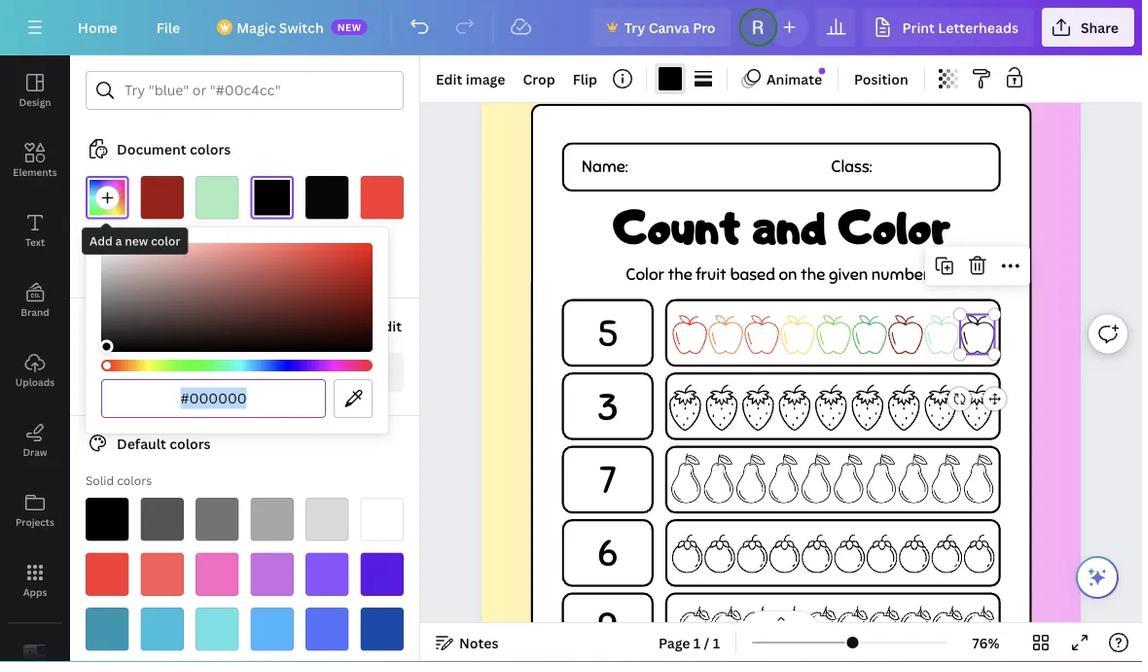 Task type: vqa. For each thing, say whether or not it's contained in the screenshot.
Magic
yes



Task type: locate. For each thing, give the bounding box(es) containing it.
0 horizontal spatial add
[[90, 233, 113, 249]]

color
[[838, 197, 950, 256], [626, 264, 664, 285]]

edit for edit image
[[436, 70, 463, 88]]

edit inside dropdown button
[[436, 70, 463, 88]]

0 horizontal spatial #000000 image
[[251, 176, 294, 219]]

image
[[466, 70, 505, 88]]

0 vertical spatial color
[[838, 197, 950, 256]]

canva assistant image
[[1086, 566, 1109, 590]]

Try "blue" or "#00c4cc" search field
[[125, 72, 391, 109]]

letterheads
[[938, 18, 1019, 36]]

add your brand colors button
[[86, 353, 404, 392]]

1 horizontal spatial #000000 image
[[659, 67, 682, 90]]

design
[[19, 95, 51, 108]]

count and color
[[613, 197, 950, 256]]

pink #ff66c4 image
[[196, 553, 239, 596]]

on
[[779, 264, 797, 285]]

try canva pro
[[624, 18, 716, 36]]

#070707 image
[[306, 176, 349, 219]]

brand
[[21, 306, 49, 319], [117, 317, 157, 335]]

1 vertical spatial edit
[[375, 317, 402, 335]]

brand left kit
[[117, 317, 157, 335]]

1 left the /
[[694, 634, 701, 652]]

#000000 image down try canva pro
[[659, 67, 682, 90]]

0 horizontal spatial edit
[[375, 317, 402, 335]]

0 horizontal spatial brand
[[21, 306, 49, 319]]

the right on
[[801, 264, 825, 285]]

given
[[829, 264, 868, 285]]

colors for document colors
[[190, 140, 231, 158]]

7
[[599, 458, 616, 504]]

edit image button
[[428, 63, 513, 94]]

the
[[668, 264, 692, 285], [801, 264, 825, 285]]

#a6ebbe image
[[196, 176, 239, 219]]

main menu bar
[[0, 0, 1142, 55]]

turquoise blue #5ce1e6 image
[[196, 608, 239, 651]]

brand up uploads button
[[21, 306, 49, 319]]

royal blue #5271ff image
[[306, 608, 349, 651]]

print
[[902, 18, 935, 36]]

cobalt blue #004aad image
[[360, 608, 404, 651]]

gray #a6a6a6 image
[[251, 498, 294, 541]]

magenta #cb6ce6 image
[[251, 553, 294, 596], [251, 553, 294, 596]]

edit button
[[373, 306, 404, 345]]

1 horizontal spatial 1
[[713, 634, 720, 652]]

and
[[752, 197, 827, 256]]

magic
[[237, 18, 276, 36]]

canva
[[649, 18, 690, 36]]

name:
[[582, 157, 628, 178]]

coral red #ff5757 image
[[141, 553, 184, 596]]

#a21111 image
[[141, 176, 184, 219], [141, 176, 184, 219]]

animate button
[[736, 63, 830, 94]]

crop
[[523, 70, 555, 88]]

violet #5e17eb image
[[360, 553, 404, 596], [360, 553, 404, 596]]

Hex color code text field
[[114, 380, 313, 417]]

file button
[[141, 8, 196, 47]]

colors right default
[[169, 434, 211, 453]]

#000000 image
[[659, 67, 682, 90], [251, 176, 294, 219]]

flip
[[573, 70, 597, 88]]

page 1 / 1
[[659, 634, 720, 652]]

0 vertical spatial add
[[90, 233, 113, 249]]

#ff3131 image
[[360, 176, 404, 219]]

projects button
[[0, 476, 70, 546]]

3
[[597, 385, 618, 431]]

color up numbers
[[838, 197, 950, 256]]

#000000 image right #a6ebbe image
[[251, 176, 294, 219]]

draw
[[23, 446, 47, 459]]

brand inside brand button
[[21, 306, 49, 319]]

show pages image
[[735, 610, 828, 626]]

0 horizontal spatial 1
[[694, 634, 701, 652]]

text button
[[0, 196, 70, 266]]

dark gray #545454 image
[[141, 498, 184, 541], [141, 498, 184, 541]]

0 vertical spatial #000000 image
[[659, 67, 682, 90]]

brand button
[[0, 266, 70, 336]]

based
[[730, 264, 775, 285]]

white #ffffff image
[[360, 498, 404, 541]]

document
[[117, 140, 186, 158]]

add left your
[[183, 363, 209, 382]]

position button
[[847, 63, 916, 94]]

home
[[78, 18, 117, 36]]

numbers
[[871, 264, 937, 285]]

edit
[[436, 70, 463, 88], [375, 317, 402, 335]]

new
[[337, 20, 362, 34]]

0 horizontal spatial #000000 image
[[251, 176, 294, 219]]

1 vertical spatial add
[[183, 363, 209, 382]]

brand
[[246, 363, 286, 382]]

solid
[[86, 472, 114, 488]]

#000000 image down try canva pro
[[659, 67, 682, 90]]

#000000 image
[[659, 67, 682, 90], [251, 176, 294, 219]]

1 horizontal spatial edit
[[436, 70, 463, 88]]

0 vertical spatial edit
[[436, 70, 463, 88]]

black #000000 image
[[86, 498, 129, 541]]

dark turquoise #0097b2 image
[[86, 608, 129, 651]]

gray #737373 image
[[196, 498, 239, 541]]

1 horizontal spatial the
[[801, 264, 825, 285]]

#000000 image right #a6ebbe image
[[251, 176, 294, 219]]

uploads
[[15, 376, 55, 389]]

aqua blue #0cc0df image
[[141, 608, 184, 651]]

purple #8c52ff image
[[306, 553, 349, 596], [306, 553, 349, 596]]

add
[[90, 233, 113, 249], [183, 363, 209, 382]]

#a6ebbe image
[[196, 176, 239, 219]]

0 horizontal spatial color
[[626, 264, 664, 285]]

add left the a
[[90, 233, 113, 249]]

new image
[[819, 68, 825, 74]]

apps button
[[0, 546, 70, 616]]

share button
[[1042, 8, 1134, 47]]

1 vertical spatial #000000 image
[[251, 176, 294, 219]]

color down count at right top
[[626, 264, 664, 285]]

cobalt blue #004aad image
[[360, 608, 404, 651]]

flip button
[[565, 63, 605, 94]]

#ffffff image
[[86, 231, 129, 274]]

add for add your brand colors
[[183, 363, 209, 382]]

colors
[[190, 140, 231, 158], [289, 363, 330, 382], [169, 434, 211, 453], [117, 472, 152, 488]]

0 horizontal spatial the
[[668, 264, 692, 285]]

bright red #ff3131 image
[[86, 553, 129, 596]]

projects
[[16, 516, 54, 529]]

share
[[1081, 18, 1119, 36]]

add inside button
[[183, 363, 209, 382]]

6
[[598, 531, 618, 577]]

design button
[[0, 55, 70, 126]]

1 horizontal spatial brand
[[117, 317, 157, 335]]

1
[[694, 634, 701, 652], [713, 634, 720, 652]]

1 vertical spatial color
[[626, 264, 664, 285]]

brand kit
[[117, 317, 178, 335]]

kit
[[160, 317, 178, 335]]

elements button
[[0, 126, 70, 196]]

notes button
[[428, 628, 506, 659]]

5
[[597, 311, 618, 357]]

light gray #d9d9d9 image
[[306, 498, 349, 541]]

colors up #a6ebbe icon
[[190, 140, 231, 158]]

turquoise blue #5ce1e6 image
[[196, 608, 239, 651]]

1 horizontal spatial add
[[183, 363, 209, 382]]

colors right solid
[[117, 472, 152, 488]]

edit inside button
[[375, 317, 402, 335]]

the left the fruit
[[668, 264, 692, 285]]

colors right brand
[[289, 363, 330, 382]]

add for add a new color
[[90, 233, 113, 249]]

1 right the /
[[713, 634, 720, 652]]

1 horizontal spatial color
[[838, 197, 950, 256]]

color
[[151, 233, 180, 249]]

your
[[213, 363, 243, 382]]

light blue #38b6ff image
[[251, 608, 294, 651], [251, 608, 294, 651]]



Task type: describe. For each thing, give the bounding box(es) containing it.
1 1 from the left
[[694, 634, 701, 652]]

black #000000 image
[[86, 498, 129, 541]]

1 horizontal spatial #000000 image
[[659, 67, 682, 90]]

animate
[[767, 70, 822, 88]]

1 vertical spatial #000000 image
[[251, 176, 294, 219]]

print letterheads button
[[864, 8, 1034, 47]]

try
[[624, 18, 645, 36]]

2 the from the left
[[801, 264, 825, 285]]

crop button
[[515, 63, 563, 94]]

apps
[[23, 586, 47, 599]]

colors inside button
[[289, 363, 330, 382]]

switch
[[279, 18, 324, 36]]

solid colors
[[86, 472, 152, 488]]

0 vertical spatial #000000 image
[[659, 67, 682, 90]]

add a new color
[[90, 233, 180, 249]]

coral red #ff5757 image
[[141, 553, 184, 596]]

gray #737373 image
[[196, 498, 239, 541]]

edit image
[[436, 70, 505, 88]]

dark turquoise #0097b2 image
[[86, 608, 129, 651]]

fruit
[[696, 264, 726, 285]]

home link
[[62, 8, 133, 47]]

edit for edit
[[375, 317, 402, 335]]

add your brand colors
[[183, 363, 330, 382]]

white #ffffff image
[[360, 498, 404, 541]]

#070707 image
[[306, 176, 349, 219]]

text
[[25, 235, 45, 249]]

side panel tab list
[[0, 55, 70, 663]]

file
[[156, 18, 180, 36]]

default colors
[[117, 434, 211, 453]]

royal blue #5271ff image
[[306, 608, 349, 651]]

9
[[598, 604, 618, 650]]

add a new color image
[[86, 176, 129, 219]]

a
[[115, 233, 122, 249]]

page
[[659, 634, 690, 652]]

elements
[[13, 165, 57, 179]]

76% button
[[955, 628, 1018, 659]]

pro
[[693, 18, 716, 36]]

position
[[854, 70, 908, 88]]

brand for brand kit
[[117, 317, 157, 335]]

1 the from the left
[[668, 264, 692, 285]]

notes
[[459, 634, 499, 652]]

colors for default colors
[[169, 434, 211, 453]]

/
[[704, 634, 710, 652]]

draw button
[[0, 406, 70, 476]]

try canva pro button
[[591, 8, 731, 47]]

brand for brand
[[21, 306, 49, 319]]

class:
[[831, 157, 872, 178]]

bright red #ff3131 image
[[86, 553, 129, 596]]

document colors
[[117, 140, 231, 158]]

count
[[613, 197, 741, 256]]

light gray #d9d9d9 image
[[306, 498, 349, 541]]

new
[[125, 233, 148, 249]]

magic switch
[[237, 18, 324, 36]]

76%
[[973, 634, 1000, 652]]

#ff3131 image
[[360, 176, 404, 219]]

2 1 from the left
[[713, 634, 720, 652]]

colors for solid colors
[[117, 472, 152, 488]]

default
[[117, 434, 166, 453]]

color the fruit based on the given numbers
[[626, 264, 937, 285]]

print letterheads
[[902, 18, 1019, 36]]

aqua blue #0cc0df image
[[141, 608, 184, 651]]

#ffffff image
[[86, 231, 129, 274]]

gray #a6a6a6 image
[[251, 498, 294, 541]]

pink #ff66c4 image
[[196, 553, 239, 596]]

uploads button
[[0, 336, 70, 406]]



